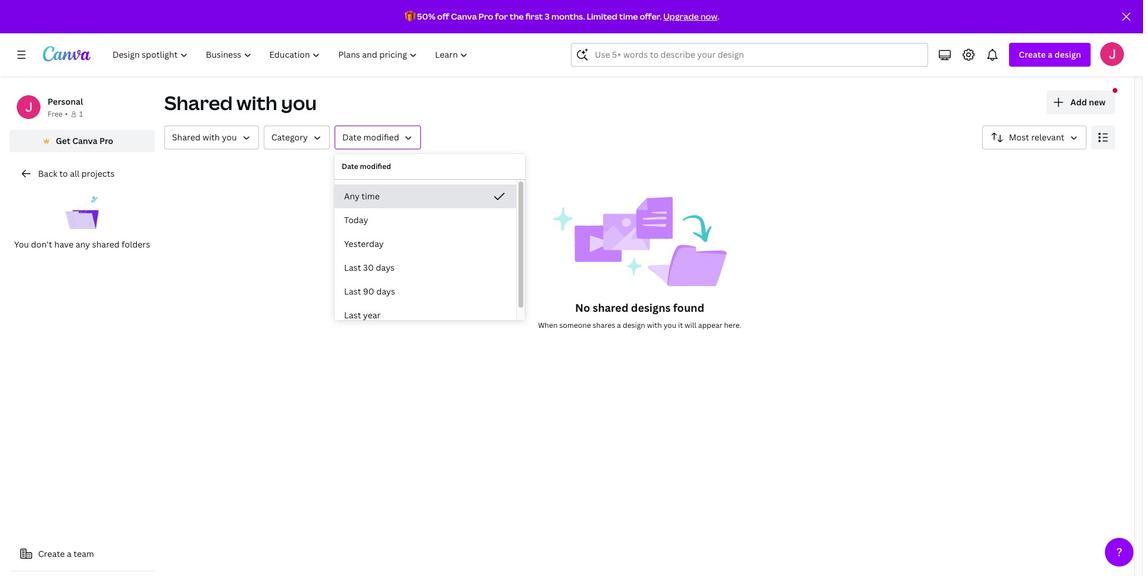 Task type: locate. For each thing, give the bounding box(es) containing it.
0 vertical spatial days
[[376, 262, 395, 273]]

0 vertical spatial shared with you
[[164, 90, 317, 116]]

with inside button
[[203, 132, 220, 143]]

any time
[[344, 191, 380, 202]]

1 horizontal spatial you
[[281, 90, 317, 116]]

canva
[[451, 11, 477, 22], [72, 135, 97, 146]]

last 90 days button
[[335, 280, 516, 304]]

2 vertical spatial you
[[664, 320, 676, 330]]

create a team
[[38, 548, 94, 560]]

a up add new dropdown button on the right top of the page
[[1048, 49, 1053, 60]]

a right shares
[[617, 320, 621, 330]]

shared
[[92, 239, 120, 250], [593, 301, 629, 315]]

1 vertical spatial days
[[376, 286, 395, 297]]

None search field
[[571, 43, 929, 67]]

yesterday
[[344, 238, 384, 249]]

0 horizontal spatial with
[[203, 132, 220, 143]]

days for last 90 days
[[376, 286, 395, 297]]

will
[[685, 320, 697, 330]]

2 horizontal spatial with
[[647, 320, 662, 330]]

shared
[[164, 90, 233, 116], [172, 132, 200, 143]]

last left 30
[[344, 262, 361, 273]]

days inside 'option'
[[376, 286, 395, 297]]

time left "offer."
[[619, 11, 638, 22]]

most relevant
[[1009, 132, 1065, 143]]

Date modified button
[[335, 126, 421, 149]]

2 last from the top
[[344, 286, 361, 297]]

last 30 days option
[[335, 256, 516, 280]]

3 last from the top
[[344, 310, 361, 321]]

james peterson image
[[1100, 42, 1124, 66]]

it
[[678, 320, 683, 330]]

modified
[[363, 132, 399, 143], [360, 161, 391, 171]]

with
[[237, 90, 277, 116], [203, 132, 220, 143], [647, 320, 662, 330]]

design
[[1055, 49, 1081, 60], [623, 320, 645, 330]]

last left year
[[344, 310, 361, 321]]

shared with you
[[164, 90, 317, 116], [172, 132, 237, 143]]

0 vertical spatial time
[[619, 11, 638, 22]]

0 vertical spatial last
[[344, 262, 361, 273]]

1 date modified from the top
[[342, 132, 399, 143]]

create inside 'dropdown button'
[[1019, 49, 1046, 60]]

2 horizontal spatial a
[[1048, 49, 1053, 60]]

have
[[54, 239, 74, 250]]

days right 90
[[376, 286, 395, 297]]

1 vertical spatial date modified
[[342, 161, 391, 171]]

a
[[1048, 49, 1053, 60], [617, 320, 621, 330], [67, 548, 72, 560]]

most
[[1009, 132, 1029, 143]]

shared inside no shared designs found when someone shares a design with you it will appear here.
[[593, 301, 629, 315]]

0 horizontal spatial pro
[[99, 135, 113, 146]]

0 vertical spatial shared
[[92, 239, 120, 250]]

0 horizontal spatial shared
[[92, 239, 120, 250]]

0 vertical spatial shared
[[164, 90, 233, 116]]

list box containing any time
[[335, 185, 516, 327]]

2 vertical spatial a
[[67, 548, 72, 560]]

1 vertical spatial a
[[617, 320, 621, 330]]

shares
[[593, 320, 615, 330]]

1 vertical spatial design
[[623, 320, 645, 330]]

last left 90
[[344, 286, 361, 297]]

year
[[363, 310, 381, 321]]

you inside button
[[222, 132, 237, 143]]

🎁 50% off canva pro for the first 3 months. limited time offer. upgrade now .
[[405, 11, 720, 22]]

design down designs
[[623, 320, 645, 330]]

1 vertical spatial last
[[344, 286, 361, 297]]

2 horizontal spatial you
[[664, 320, 676, 330]]

1 horizontal spatial create
[[1019, 49, 1046, 60]]

new
[[1089, 96, 1106, 108]]

pro
[[479, 11, 493, 22], [99, 135, 113, 146]]

when
[[538, 320, 558, 330]]

last 30 days button
[[335, 256, 516, 280]]

no shared designs found when someone shares a design with you it will appear here.
[[538, 301, 742, 330]]

1 last from the top
[[344, 262, 361, 273]]

months.
[[551, 11, 585, 22]]

0 vertical spatial create
[[1019, 49, 1046, 60]]

last inside 'option'
[[344, 286, 361, 297]]

pro up projects
[[99, 135, 113, 146]]

date
[[342, 132, 361, 143], [342, 161, 358, 171]]

0 vertical spatial pro
[[479, 11, 493, 22]]

yesterday button
[[335, 232, 516, 256]]

now
[[701, 11, 718, 22]]

you
[[281, 90, 317, 116], [222, 132, 237, 143], [664, 320, 676, 330]]

create a design
[[1019, 49, 1081, 60]]

create a design button
[[1010, 43, 1091, 67]]

date up any
[[342, 161, 358, 171]]

1 vertical spatial you
[[222, 132, 237, 143]]

1 vertical spatial date
[[342, 161, 358, 171]]

create
[[1019, 49, 1046, 60], [38, 548, 65, 560]]

last
[[344, 262, 361, 273], [344, 286, 361, 297], [344, 310, 361, 321]]

0 horizontal spatial a
[[67, 548, 72, 560]]

list box
[[335, 185, 516, 327]]

0 horizontal spatial canva
[[72, 135, 97, 146]]

0 vertical spatial with
[[237, 90, 277, 116]]

0 vertical spatial date modified
[[342, 132, 399, 143]]

Category button
[[264, 126, 330, 149]]

1 horizontal spatial pro
[[479, 11, 493, 22]]

days
[[376, 262, 395, 273], [376, 286, 395, 297]]

1 horizontal spatial time
[[619, 11, 638, 22]]

design inside no shared designs found when someone shares a design with you it will appear here.
[[623, 320, 645, 330]]

1 horizontal spatial a
[[617, 320, 621, 330]]

1 vertical spatial shared with you
[[172, 132, 237, 143]]

appear
[[698, 320, 723, 330]]

1 horizontal spatial design
[[1055, 49, 1081, 60]]

design left james peterson image on the top right of the page
[[1055, 49, 1081, 60]]

0 horizontal spatial design
[[623, 320, 645, 330]]

1 date from the top
[[342, 132, 361, 143]]

today option
[[335, 208, 516, 232]]

projects
[[81, 168, 115, 179]]

1 vertical spatial shared
[[172, 132, 200, 143]]

top level navigation element
[[105, 43, 478, 67]]

2 vertical spatial last
[[344, 310, 361, 321]]

last for last 90 days
[[344, 286, 361, 297]]

0 vertical spatial you
[[281, 90, 317, 116]]

0 horizontal spatial you
[[222, 132, 237, 143]]

a left 'team'
[[67, 548, 72, 560]]

the
[[510, 11, 524, 22]]

create inside button
[[38, 548, 65, 560]]

time inside button
[[362, 191, 380, 202]]

upgrade
[[663, 11, 699, 22]]

0 vertical spatial canva
[[451, 11, 477, 22]]

canva inside button
[[72, 135, 97, 146]]

.
[[718, 11, 720, 22]]

you don't have any shared folders
[[14, 239, 150, 250]]

a inside create a design 'dropdown button'
[[1048, 49, 1053, 60]]

a inside create a team button
[[67, 548, 72, 560]]

time
[[619, 11, 638, 22], [362, 191, 380, 202]]

1 horizontal spatial shared
[[593, 301, 629, 315]]

1 vertical spatial time
[[362, 191, 380, 202]]

yesterday option
[[335, 232, 516, 256]]

1
[[79, 109, 83, 119]]

design inside 'dropdown button'
[[1055, 49, 1081, 60]]

0 vertical spatial design
[[1055, 49, 1081, 60]]

modified inside button
[[363, 132, 399, 143]]

🎁
[[405, 11, 415, 22]]

0 vertical spatial date
[[342, 132, 361, 143]]

pro left for
[[479, 11, 493, 22]]

canva right off
[[451, 11, 477, 22]]

add
[[1071, 96, 1087, 108]]

0 vertical spatial modified
[[363, 132, 399, 143]]

here.
[[724, 320, 742, 330]]

you
[[14, 239, 29, 250]]

time right any
[[362, 191, 380, 202]]

1 vertical spatial with
[[203, 132, 220, 143]]

shared up shares
[[593, 301, 629, 315]]

date right category button at the left top
[[342, 132, 361, 143]]

days inside option
[[376, 262, 395, 273]]

date modified
[[342, 132, 399, 143], [342, 161, 391, 171]]

days right 30
[[376, 262, 395, 273]]

1 vertical spatial shared
[[593, 301, 629, 315]]

0 horizontal spatial create
[[38, 548, 65, 560]]

free •
[[48, 109, 68, 119]]

2 vertical spatial with
[[647, 320, 662, 330]]

1 vertical spatial create
[[38, 548, 65, 560]]

canva right get
[[72, 135, 97, 146]]

0 horizontal spatial time
[[362, 191, 380, 202]]

off
[[437, 11, 449, 22]]

1 vertical spatial canva
[[72, 135, 97, 146]]

1 vertical spatial pro
[[99, 135, 113, 146]]

0 vertical spatial a
[[1048, 49, 1053, 60]]

shared right any
[[92, 239, 120, 250]]



Task type: vqa. For each thing, say whether or not it's contained in the screenshot.
all
yes



Task type: describe. For each thing, give the bounding box(es) containing it.
any time option
[[335, 185, 516, 208]]

a for design
[[1048, 49, 1053, 60]]

get canva pro
[[56, 135, 113, 146]]

to
[[59, 168, 68, 179]]

last year
[[344, 310, 381, 321]]

relevant
[[1031, 132, 1065, 143]]

last year option
[[335, 304, 516, 327]]

get
[[56, 135, 70, 146]]

category
[[271, 132, 308, 143]]

1 vertical spatial modified
[[360, 161, 391, 171]]

shared with you inside button
[[172, 132, 237, 143]]

all
[[70, 168, 79, 179]]

free
[[48, 109, 63, 119]]

date inside date modified button
[[342, 132, 361, 143]]

back
[[38, 168, 57, 179]]

a inside no shared designs found when someone shares a design with you it will appear here.
[[617, 320, 621, 330]]

2 date modified from the top
[[342, 161, 391, 171]]

first
[[525, 11, 543, 22]]

3
[[545, 11, 550, 22]]

offer.
[[640, 11, 662, 22]]

last 90 days option
[[335, 280, 516, 304]]

50%
[[417, 11, 436, 22]]

30
[[363, 262, 374, 273]]

•
[[65, 109, 68, 119]]

create for create a team
[[38, 548, 65, 560]]

pro inside button
[[99, 135, 113, 146]]

with inside no shared designs found when someone shares a design with you it will appear here.
[[647, 320, 662, 330]]

any
[[344, 191, 360, 202]]

someone
[[559, 320, 591, 330]]

1 horizontal spatial with
[[237, 90, 277, 116]]

Sort by button
[[982, 126, 1087, 149]]

add new
[[1071, 96, 1106, 108]]

back to all projects link
[[10, 162, 155, 186]]

you inside no shared designs found when someone shares a design with you it will appear here.
[[664, 320, 676, 330]]

last 30 days
[[344, 262, 395, 273]]

last 90 days
[[344, 286, 395, 297]]

Owner button
[[164, 126, 259, 149]]

days for last 30 days
[[376, 262, 395, 273]]

today
[[344, 214, 368, 226]]

any
[[76, 239, 90, 250]]

for
[[495, 11, 508, 22]]

shared inside button
[[172, 132, 200, 143]]

back to all projects
[[38, 168, 115, 179]]

a for team
[[67, 548, 72, 560]]

found
[[673, 301, 704, 315]]

2 date from the top
[[342, 161, 358, 171]]

don't
[[31, 239, 52, 250]]

90
[[363, 286, 374, 297]]

create for create a design
[[1019, 49, 1046, 60]]

team
[[74, 548, 94, 560]]

any time button
[[335, 185, 516, 208]]

add new button
[[1047, 91, 1115, 114]]

1 horizontal spatial canva
[[451, 11, 477, 22]]

create a team button
[[10, 542, 155, 566]]

designs
[[631, 301, 671, 315]]

folders
[[122, 239, 150, 250]]

get canva pro button
[[10, 130, 155, 152]]

last for last year
[[344, 310, 361, 321]]

date modified inside button
[[342, 132, 399, 143]]

today button
[[335, 208, 516, 232]]

last year button
[[335, 304, 516, 327]]

no
[[575, 301, 590, 315]]

last for last 30 days
[[344, 262, 361, 273]]

Search search field
[[595, 43, 905, 66]]

upgrade now button
[[663, 11, 718, 22]]

personal
[[48, 96, 83, 107]]

limited
[[587, 11, 618, 22]]



